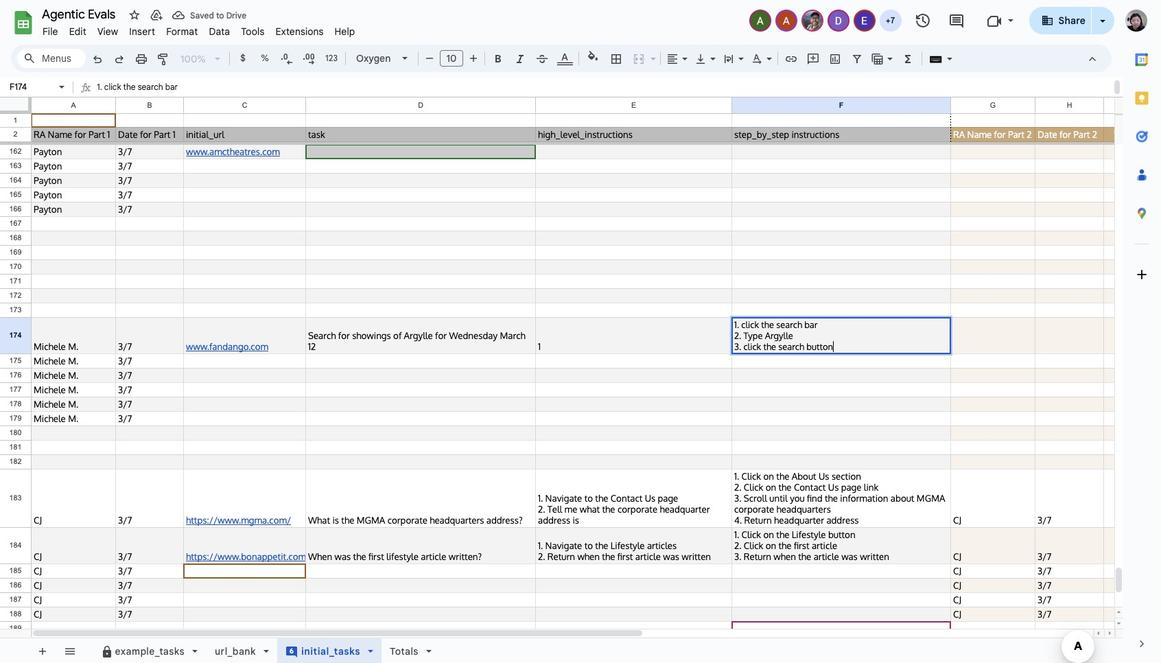 Task type: describe. For each thing, give the bounding box(es) containing it.
drive
[[226, 10, 247, 20]]

bar for f174 field
[[805, 319, 818, 330]]

name box (⌘ + j) element
[[4, 79, 69, 95]]

3. for f174 field
[[735, 341, 742, 352]]

fill color image
[[585, 49, 601, 65]]

$ button
[[233, 48, 253, 69]]

url_bank button
[[206, 638, 278, 663]]

Font size field
[[440, 50, 469, 67]]

ashley tran image
[[777, 11, 796, 30]]

view menu item
[[92, 23, 124, 40]]

file menu item
[[37, 23, 64, 40]]

1. for f174 field
[[735, 319, 739, 330]]

toolbar containing example_tasks
[[87, 638, 452, 663]]

Font size text field
[[441, 50, 463, 67]]

text rotation image
[[750, 49, 765, 68]]

Zoom text field
[[177, 49, 210, 69]]

text wrapping image
[[722, 49, 737, 68]]

3 toolbar from the left
[[455, 638, 458, 663]]

type for f174 field
[[744, 330, 763, 341]]

vertical align image
[[693, 49, 709, 68]]

menu bar inside menu bar banner
[[37, 18, 361, 41]]

$
[[240, 52, 246, 64]]

+7 button
[[878, 8, 903, 33]]

help
[[335, 25, 355, 38]]

borders image
[[609, 49, 624, 68]]

2. for 1. click the search bar 2. type argylle 3. click the search button text box
[[97, 97, 103, 108]]

insert
[[129, 25, 155, 38]]

format
[[166, 25, 198, 38]]

format menu item
[[161, 23, 203, 40]]

file
[[43, 25, 58, 38]]

text color image
[[557, 49, 573, 65]]

123 button
[[321, 48, 343, 69]]

all sheets image
[[58, 640, 80, 662]]

1. for 1. click the search bar 2. type argylle 3. click the search button text box
[[97, 82, 102, 92]]

argylle for f174 field
[[765, 330, 793, 341]]



Task type: vqa. For each thing, say whether or not it's contained in the screenshot.
the top Heading
no



Task type: locate. For each thing, give the bounding box(es) containing it.
saved to drive
[[190, 10, 247, 20]]

Rename text field
[[37, 5, 124, 22]]

argylle for 1. click the search bar 2. type argylle 3. click the search button text box
[[125, 97, 151, 108]]

data menu item
[[203, 23, 236, 40]]

2 toolbar from the left
[[87, 638, 452, 663]]

1. click the search bar 2. type argylle 3. click the search button
[[97, 82, 191, 124], [735, 319, 833, 352]]

totals
[[390, 645, 419, 658]]

tools
[[241, 25, 265, 38]]

saved to drive button
[[169, 5, 250, 25]]

data
[[209, 25, 230, 38]]

0 horizontal spatial 1. click the search bar 2. type argylle 3. click the search button
[[97, 82, 191, 124]]

none text field inside the name box (⌘ + j) element
[[5, 80, 56, 93]]

% button
[[255, 48, 275, 69]]

example_tasks button
[[92, 638, 207, 663]]

2. inside text box
[[97, 97, 103, 108]]

0 horizontal spatial button
[[167, 113, 191, 124]]

0 vertical spatial 3.
[[97, 113, 103, 124]]

share
[[1059, 14, 1086, 27]]

0 vertical spatial 1.
[[97, 82, 102, 92]]

insert menu item
[[124, 23, 161, 40]]

initial_tasks
[[301, 645, 360, 658]]

0 horizontal spatial 2.
[[97, 97, 103, 108]]

1 vertical spatial bar
[[805, 319, 818, 330]]

button inside f174 field
[[807, 341, 833, 352]]

edit menu item
[[64, 23, 92, 40]]

3.
[[97, 113, 103, 124], [735, 341, 742, 352]]

type for 1. click the search bar 2. type argylle 3. click the search button text box
[[105, 97, 123, 108]]

3. inside f174 field
[[735, 341, 742, 352]]

main toolbar
[[85, 48, 985, 663]]

3. inside text box
[[97, 113, 103, 124]]

0 vertical spatial 1. click the search bar 2. type argylle 3. click the search button
[[97, 82, 191, 124]]

Star checkbox
[[99, 0, 156, 50]]

help menu item
[[329, 23, 361, 40]]

quick sharing actions image
[[1100, 20, 1106, 41]]

1. inside f174 field
[[735, 319, 739, 330]]

tools menu item
[[236, 23, 270, 40]]

%
[[261, 52, 269, 64]]

1 horizontal spatial argylle
[[765, 330, 793, 341]]

cj baylor image
[[803, 11, 822, 30]]

view
[[97, 25, 118, 38]]

0 horizontal spatial bar
[[165, 82, 178, 92]]

1 toolbar from the left
[[28, 638, 86, 663]]

argylle inside f174 field
[[765, 330, 793, 341]]

bar inside text box
[[165, 82, 178, 92]]

toolbar
[[28, 638, 86, 663], [87, 638, 452, 663], [455, 638, 458, 663]]

menu bar
[[37, 18, 361, 41]]

2. for f174 field
[[735, 330, 742, 341]]

None text field
[[5, 80, 56, 93]]

1. click the search bar 2. Type Argylle 3. click the search button text field
[[97, 79, 1112, 124]]

eesa khan image
[[855, 11, 874, 30]]

123
[[325, 53, 338, 63]]

tab list inside menu bar banner
[[1123, 41, 1162, 625]]

type
[[105, 97, 123, 108], [744, 330, 763, 341]]

dylan oquin image
[[829, 11, 848, 30]]

1 vertical spatial 1.
[[735, 319, 739, 330]]

bar inside f174 field
[[805, 319, 818, 330]]

0 vertical spatial bar
[[165, 82, 178, 92]]

3. for 1. click the search bar 2. type argylle 3. click the search button text box
[[97, 113, 103, 124]]

1 horizontal spatial bar
[[805, 319, 818, 330]]

1 vertical spatial type
[[744, 330, 763, 341]]

type inside f174 field
[[744, 330, 763, 341]]

1. inside text box
[[97, 82, 102, 92]]

button for f174 field
[[807, 341, 833, 352]]

button inside text box
[[167, 113, 191, 124]]

menu bar banner
[[0, 0, 1162, 663]]

search
[[138, 82, 163, 92], [139, 113, 164, 124], [777, 319, 803, 330], [779, 341, 805, 352]]

2. inside f174 field
[[735, 330, 742, 341]]

argylle inside 1. click the search bar 2. type argylle 3. click the search button text box
[[125, 97, 151, 108]]

oxygen
[[356, 52, 391, 65]]

button
[[167, 113, 191, 124], [807, 341, 833, 352]]

2.
[[97, 97, 103, 108], [735, 330, 742, 341]]

button for 1. click the search bar 2. type argylle 3. click the search button text box
[[167, 113, 191, 124]]

F174 field
[[735, 319, 949, 352]]

url_bank
[[215, 645, 256, 658]]

6
[[290, 647, 294, 656]]

1 vertical spatial argylle
[[765, 330, 793, 341]]

2 horizontal spatial toolbar
[[455, 638, 458, 663]]

0 horizontal spatial toolbar
[[28, 638, 86, 663]]

1 vertical spatial 1. click the search bar 2. type argylle 3. click the search button
[[735, 319, 833, 352]]

the
[[123, 82, 136, 92], [125, 113, 137, 124], [762, 319, 774, 330], [764, 341, 776, 352]]

tab list
[[1123, 41, 1162, 625]]

1. click the search bar 2. type argylle 3. click the search button for 1. click the search bar 2. type argylle 3. click the search button text box
[[97, 82, 191, 124]]

example_tasks
[[115, 645, 185, 658]]

edit
[[69, 25, 86, 38]]

0 horizontal spatial 3.
[[97, 113, 103, 124]]

0 horizontal spatial type
[[105, 97, 123, 108]]

type inside text box
[[105, 97, 123, 108]]

1. click the search bar 2. type argylle 3. click the search button inside text box
[[97, 82, 191, 124]]

functions image
[[900, 49, 916, 68]]

1 vertical spatial 3.
[[735, 341, 742, 352]]

saved
[[190, 10, 214, 20]]

1 horizontal spatial toolbar
[[87, 638, 452, 663]]

1 vertical spatial button
[[807, 341, 833, 352]]

1 vertical spatial 2.
[[735, 330, 742, 341]]

application
[[0, 0, 1162, 663]]

click
[[104, 82, 121, 92], [106, 113, 122, 124], [742, 319, 759, 330], [744, 341, 761, 352]]

font list. oxygen selected. option
[[356, 49, 394, 68]]

to
[[216, 10, 224, 20]]

0 vertical spatial type
[[105, 97, 123, 108]]

bar for 1. click the search bar 2. type argylle 3. click the search button text box
[[165, 82, 178, 92]]

application containing share
[[0, 0, 1162, 663]]

+7
[[886, 15, 895, 25]]

1.
[[97, 82, 102, 92], [735, 319, 739, 330]]

0 vertical spatial 2.
[[97, 97, 103, 108]]

extensions
[[276, 25, 324, 38]]

1 horizontal spatial 1.
[[735, 319, 739, 330]]

Menus field
[[17, 49, 86, 68]]

0 horizontal spatial 1.
[[97, 82, 102, 92]]

1 horizontal spatial type
[[744, 330, 763, 341]]

0 horizontal spatial argylle
[[125, 97, 151, 108]]

angela cha image
[[751, 11, 770, 30]]

1 horizontal spatial 1. click the search bar 2. type argylle 3. click the search button
[[735, 319, 833, 352]]

share button
[[1029, 7, 1092, 34]]

menu bar containing file
[[37, 18, 361, 41]]

totals button
[[381, 638, 441, 663]]

0 vertical spatial argylle
[[125, 97, 151, 108]]

argylle
[[125, 97, 151, 108], [765, 330, 793, 341]]

1 horizontal spatial 2.
[[735, 330, 742, 341]]

1. click the search bar 2. type argylle 3. click the search button for f174 field
[[735, 319, 833, 352]]

extensions menu item
[[270, 23, 329, 40]]

Zoom field
[[175, 49, 227, 69]]

0 vertical spatial button
[[167, 113, 191, 124]]

1 horizontal spatial 3.
[[735, 341, 742, 352]]

bar
[[165, 82, 178, 92], [805, 319, 818, 330]]

1 horizontal spatial button
[[807, 341, 833, 352]]



